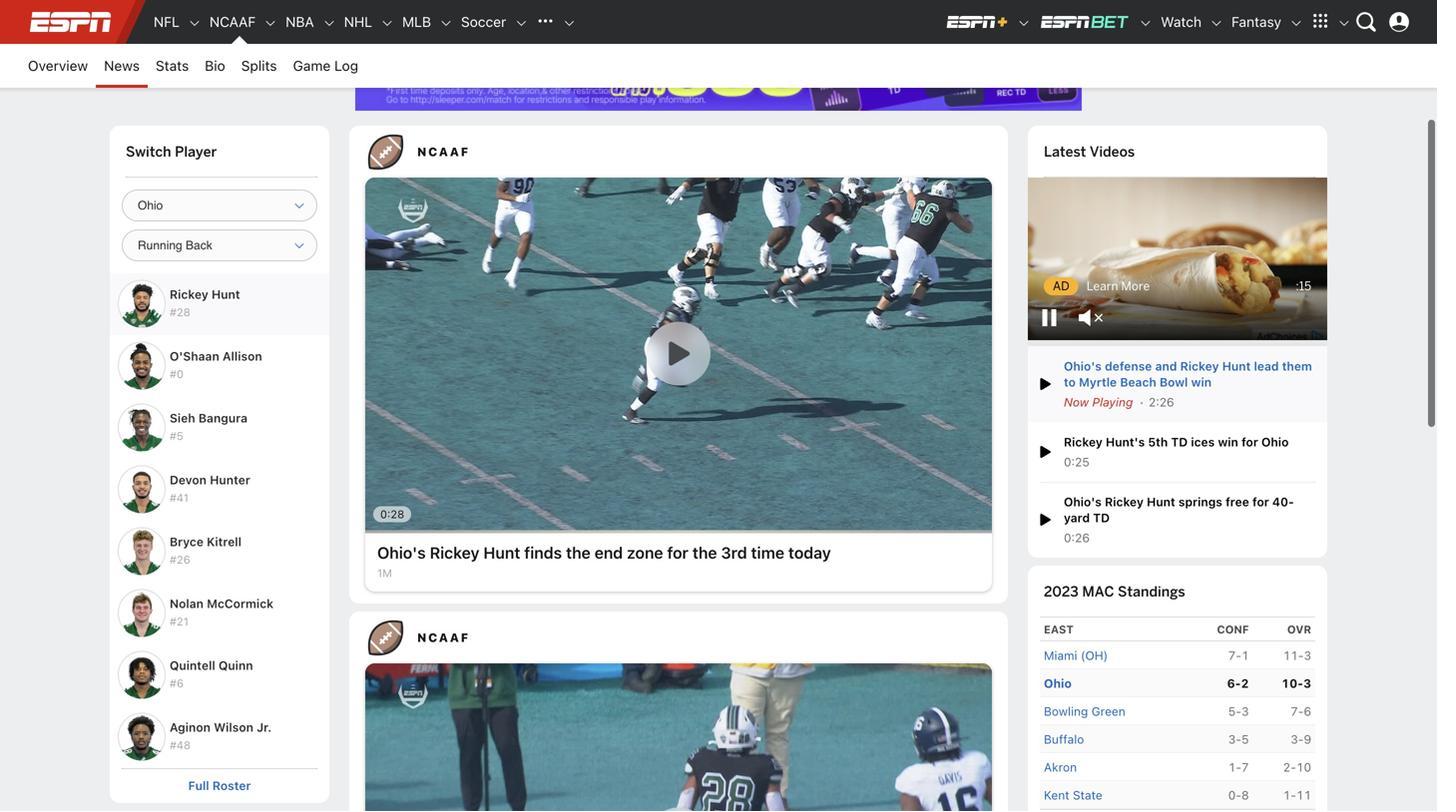 Task type: vqa. For each thing, say whether or not it's contained in the screenshot.
yard
yes



Task type: describe. For each thing, give the bounding box(es) containing it.
section containing latest videos
[[1028, 126, 1328, 812]]

hunt inside ohio's rickey hunt springs free for 40- yard td 0:26
[[1147, 495, 1176, 509]]

nba link
[[278, 0, 322, 44]]

espn plus image
[[1018, 16, 1032, 30]]

advertisement element
[[355, 21, 1082, 111]]

o'shaan allison #0
[[170, 349, 262, 381]]

1 vertical spatial ncaaf link
[[365, 126, 1008, 178]]

standings
[[1118, 583, 1186, 601]]

2023
[[1044, 583, 1079, 601]]

nba image
[[322, 16, 336, 30]]

conf
[[1218, 623, 1250, 636]]

fantasy link
[[1224, 0, 1290, 44]]

0:28
[[380, 508, 405, 521]]

hunter
[[210, 473, 250, 487]]

news link
[[96, 44, 148, 88]]

full roster
[[188, 779, 251, 793]]

aginon wilson jr. #48
[[170, 721, 272, 752]]

bowling green link
[[1044, 702, 1126, 721]]

ncaaf image
[[264, 16, 278, 30]]

miami
[[1044, 649, 1078, 663]]

stats
[[156, 57, 189, 74]]

1- for 7
[[1229, 761, 1242, 775]]

more sports image
[[562, 16, 576, 30]]

6-
[[1228, 677, 1242, 691]]

miami (oh)
[[1044, 649, 1108, 663]]

espn more sports home page image
[[530, 7, 560, 37]]

ohio's rickey hunt springs free for 40- yard td 0:26
[[1064, 495, 1295, 545]]

7- for 6
[[1291, 705, 1304, 719]]

rickey inside ohio's defense and rickey hunt lead them to myrtle beach bowl win
[[1181, 359, 1220, 373]]

o'shaan
[[170, 349, 219, 363]]

for inside ohio's rickey hunt finds the end zone for the 3rd time today 1m
[[667, 543, 689, 562]]

5th
[[1149, 435, 1168, 449]]

green
[[1092, 705, 1126, 719]]

3-5
[[1229, 733, 1250, 747]]

espn+ image
[[946, 14, 1010, 30]]

time
[[751, 543, 785, 562]]

rickey inside 'rickey hunt #28'
[[170, 287, 208, 301]]

8
[[1242, 788, 1250, 802]]

devon hunter image
[[118, 466, 166, 514]]

east
[[1044, 623, 1074, 636]]

0-8
[[1229, 788, 1250, 802]]

nolan
[[170, 597, 204, 611]]

win inside ohio's defense and rickey hunt lead them to myrtle beach bowl win
[[1192, 375, 1212, 389]]

latest
[[1044, 143, 1087, 161]]

7-6
[[1291, 705, 1312, 719]]

0 vertical spatial ncaaf link
[[202, 0, 264, 44]]

overview
[[28, 57, 88, 74]]

9
[[1304, 733, 1312, 747]]

3- for 9
[[1291, 733, 1304, 747]]

2023 mac standings
[[1044, 583, 1186, 601]]

#48
[[170, 740, 191, 752]]

nfl
[[154, 13, 180, 30]]

more
[[1122, 278, 1150, 294]]

1- for 11
[[1284, 788, 1297, 802]]

5-
[[1229, 705, 1242, 719]]

11
[[1297, 788, 1312, 802]]

1 the from the left
[[566, 543, 591, 562]]

quintell quinn image
[[118, 651, 166, 699]]

them
[[1283, 359, 1313, 373]]

bowling green
[[1044, 705, 1126, 719]]

td inside ohio's rickey hunt springs free for 40- yard td 0:26
[[1094, 511, 1110, 525]]

beach
[[1121, 375, 1157, 389]]

learn more
[[1087, 278, 1150, 294]]

11-
[[1284, 649, 1304, 663]]

3- for 5
[[1229, 733, 1242, 747]]

end
[[595, 543, 623, 562]]

videos
[[1090, 143, 1135, 161]]

#0
[[170, 368, 184, 381]]

#26
[[170, 554, 190, 567]]

1m
[[377, 567, 392, 580]]

watch link
[[1153, 0, 1210, 44]]

player
[[175, 143, 217, 161]]

watch image
[[1210, 16, 1224, 30]]

kent state link
[[1044, 786, 1103, 805]]

sieh bangura #5
[[170, 411, 248, 443]]

kent
[[1044, 788, 1070, 802]]

hunt inside ohio's defense and rickey hunt lead them to myrtle beach bowl win
[[1223, 359, 1251, 373]]

bryce kitrell #26
[[170, 535, 242, 567]]

profile management image
[[1390, 12, 1410, 32]]

miami (oh) link
[[1044, 646, 1108, 665]]

buffalo link
[[1044, 730, 1085, 749]]

defense
[[1105, 359, 1153, 373]]

7- for 1
[[1229, 649, 1242, 663]]

roster
[[213, 779, 251, 793]]

nba
[[286, 13, 314, 30]]

ncaaf inside global navigation 'element'
[[210, 13, 256, 30]]

nfl link
[[146, 0, 188, 44]]

0:25
[[1064, 455, 1090, 469]]

3 for 11-
[[1304, 649, 1312, 663]]

nhl image
[[380, 16, 394, 30]]

fantasy image
[[1290, 16, 1304, 30]]

bio
[[205, 57, 225, 74]]

to
[[1064, 375, 1076, 389]]

6-2
[[1228, 677, 1250, 691]]

aginon wilson jr. image
[[118, 713, 166, 761]]

news
[[104, 57, 140, 74]]

overview link
[[20, 44, 96, 88]]

2 vertical spatial ncaaf
[[417, 631, 470, 645]]

0 horizontal spatial ohio
[[1044, 677, 1072, 691]]

1-7
[[1229, 761, 1250, 775]]

rickey inside ohio's rickey hunt springs free for 40- yard td 0:26
[[1105, 495, 1144, 509]]

10-
[[1282, 677, 1304, 691]]

3 for 10-
[[1304, 677, 1312, 691]]

quinn
[[219, 659, 253, 673]]



Task type: locate. For each thing, give the bounding box(es) containing it.
0 vertical spatial ncaaf
[[210, 13, 256, 30]]

global navigation element
[[20, 0, 1418, 44]]

jr.
[[257, 721, 272, 735]]

ovr
[[1288, 623, 1312, 636]]

0 horizontal spatial win
[[1192, 375, 1212, 389]]

11-3
[[1284, 649, 1312, 663]]

#41
[[170, 492, 189, 505]]

3rd
[[721, 543, 747, 562]]

#21
[[170, 616, 189, 629]]

1 vertical spatial for
[[1253, 495, 1270, 509]]

for right ices
[[1242, 435, 1259, 449]]

0 vertical spatial 7-
[[1229, 649, 1242, 663]]

stats link
[[148, 44, 197, 88]]

td right '5th'
[[1172, 435, 1188, 449]]

for right zone
[[667, 543, 689, 562]]

yard
[[1064, 511, 1090, 525]]

5-3
[[1229, 705, 1250, 719]]

ices
[[1191, 435, 1215, 449]]

0 horizontal spatial 1-
[[1229, 761, 1242, 775]]

6
[[1304, 705, 1312, 719]]

1 vertical spatial ohio
[[1044, 677, 1072, 691]]

0 vertical spatial 1-
[[1229, 761, 1242, 775]]

myrtle
[[1079, 375, 1117, 389]]

2 vertical spatial ohio's
[[377, 543, 426, 562]]

win right bowl
[[1192, 375, 1212, 389]]

devon
[[170, 473, 207, 487]]

quintell quinn #6
[[170, 659, 253, 691]]

2 vertical spatial ncaaf link
[[365, 612, 1008, 664]]

switch player section
[[110, 126, 329, 812]]

1 vertical spatial win
[[1218, 435, 1239, 449]]

#5
[[170, 430, 184, 443]]

td inside rickey hunt's 5th td ices win for ohio 0:25
[[1172, 435, 1188, 449]]

ohio's up yard
[[1064, 495, 1102, 509]]

espn bet image
[[1040, 14, 1131, 30], [1139, 16, 1153, 30]]

2 3- from the left
[[1291, 733, 1304, 747]]

unmute image
[[1079, 306, 1105, 330]]

3- down 5-
[[1229, 733, 1242, 747]]

1 horizontal spatial ohio
[[1262, 435, 1289, 449]]

game log link
[[285, 44, 366, 88]]

espn bet image left watch
[[1139, 16, 1153, 30]]

1 vertical spatial 1-
[[1284, 788, 1297, 802]]

40-
[[1273, 495, 1295, 509]]

0 horizontal spatial 3-
[[1229, 733, 1242, 747]]

1 vertical spatial 3
[[1304, 677, 1312, 691]]

more espn image
[[1338, 16, 1352, 30]]

nolan mccormick image
[[118, 590, 166, 637]]

more espn image
[[1306, 7, 1336, 37]]

playing
[[1093, 395, 1133, 409]]

0 vertical spatial win
[[1192, 375, 1212, 389]]

ohio's defense and rickey hunt lead them to myrtle beach bowl win
[[1064, 359, 1313, 389]]

2:26
[[1149, 395, 1175, 409]]

1 vertical spatial ohio's
[[1064, 495, 1102, 509]]

win right ices
[[1218, 435, 1239, 449]]

3 for 5-
[[1242, 705, 1250, 719]]

ncaaf link down zone
[[365, 612, 1008, 664]]

1 horizontal spatial td
[[1172, 435, 1188, 449]]

1 vertical spatial ncaaf
[[417, 145, 470, 159]]

2
[[1242, 677, 1250, 691]]

nhl
[[344, 13, 372, 30]]

7- down "10-3"
[[1291, 705, 1304, 719]]

0 vertical spatial ohio's
[[1064, 359, 1102, 373]]

switch player
[[126, 143, 217, 161]]

lead
[[1255, 359, 1279, 373]]

1 horizontal spatial 1-
[[1284, 788, 1297, 802]]

0 vertical spatial td
[[1172, 435, 1188, 449]]

espn bet image right espn plus icon
[[1040, 14, 1131, 30]]

fantasy
[[1232, 13, 1282, 30]]

ohio
[[1262, 435, 1289, 449], [1044, 677, 1072, 691]]

ncaaf
[[210, 13, 256, 30], [417, 145, 470, 159], [417, 631, 470, 645]]

3 down "ovr"
[[1304, 649, 1312, 663]]

kitrell
[[207, 535, 242, 549]]

rickey hunt #28
[[170, 287, 240, 319]]

#6
[[170, 678, 184, 691]]

(oh)
[[1081, 649, 1108, 663]]

hunt left lead
[[1223, 359, 1251, 373]]

full roster link
[[188, 779, 251, 794]]

td right yard
[[1094, 511, 1110, 525]]

ohio inside rickey hunt's 5th td ices win for ohio 0:25
[[1262, 435, 1289, 449]]

bowl
[[1160, 375, 1189, 389]]

td
[[1172, 435, 1188, 449], [1094, 511, 1110, 525]]

for inside rickey hunt's 5th td ices win for ohio 0:25
[[1242, 435, 1259, 449]]

hunt left the springs
[[1147, 495, 1176, 509]]

ohio's for finds
[[377, 543, 426, 562]]

0 horizontal spatial the
[[566, 543, 591, 562]]

3
[[1304, 649, 1312, 663], [1304, 677, 1312, 691], [1242, 705, 1250, 719]]

section
[[1028, 126, 1328, 812]]

ohio down miami
[[1044, 677, 1072, 691]]

wilson
[[214, 721, 254, 735]]

0 vertical spatial ohio
[[1262, 435, 1289, 449]]

akron
[[1044, 761, 1077, 775]]

ohio's
[[1064, 359, 1102, 373], [1064, 495, 1102, 509], [377, 543, 426, 562]]

splits link
[[233, 44, 285, 88]]

the
[[566, 543, 591, 562], [693, 543, 717, 562]]

rickey
[[170, 287, 208, 301], [1181, 359, 1220, 373], [1064, 435, 1103, 449], [1105, 495, 1144, 509], [430, 543, 480, 562]]

0 horizontal spatial td
[[1094, 511, 1110, 525]]

ncaaf link down advertisement element
[[365, 126, 1008, 178]]

rickey down hunt's
[[1105, 495, 1144, 509]]

o'shaan allison image
[[118, 342, 166, 390]]

:15
[[1296, 278, 1312, 294]]

ohio's inside ohio's defense and rickey hunt lead them to myrtle beach bowl win
[[1064, 359, 1102, 373]]

nfl image
[[188, 16, 202, 30]]

rickey up #28 on the left top of page
[[170, 287, 208, 301]]

now playing
[[1064, 395, 1133, 409]]

for left 40-
[[1253, 495, 1270, 509]]

0 horizontal spatial espn bet image
[[1040, 14, 1131, 30]]

rickey left finds
[[430, 543, 480, 562]]

hunt up allison on the left top
[[212, 287, 240, 301]]

1
[[1242, 649, 1250, 663]]

ohio's up the to
[[1064, 359, 1102, 373]]

ohio up 40-
[[1262, 435, 1289, 449]]

rickey up 0:25
[[1064, 435, 1103, 449]]

bryce kitrell image
[[118, 528, 166, 576]]

watch
[[1161, 13, 1202, 30]]

soccer image
[[514, 16, 528, 30]]

nolan mccormick #21
[[170, 597, 274, 629]]

#28
[[170, 306, 190, 319]]

the left "3rd"
[[693, 543, 717, 562]]

rickey up bowl
[[1181, 359, 1220, 373]]

latest videos
[[1044, 143, 1135, 161]]

2 the from the left
[[693, 543, 717, 562]]

1 3- from the left
[[1229, 733, 1242, 747]]

splits
[[241, 57, 277, 74]]

1 horizontal spatial espn bet image
[[1139, 16, 1153, 30]]

today
[[789, 543, 831, 562]]

ohio's inside ohio's rickey hunt finds the end zone for the 3rd time today 1m
[[377, 543, 426, 562]]

the left "end"
[[566, 543, 591, 562]]

springs
[[1179, 495, 1223, 509]]

ohio's for springs
[[1064, 495, 1102, 509]]

1- down 2-
[[1284, 788, 1297, 802]]

hunt left finds
[[484, 543, 521, 562]]

quintell
[[170, 659, 215, 673]]

mccormick
[[207, 597, 274, 611]]

mlb image
[[439, 16, 453, 30]]

1 horizontal spatial 7-
[[1291, 705, 1304, 719]]

video player: ohio's defense and rickey hunt lead them to myrtle beach bowl win region
[[1028, 178, 1328, 346]]

akron link
[[1044, 758, 1077, 777]]

ncaaf link up bio
[[202, 0, 264, 44]]

win inside rickey hunt's 5th td ices win for ohio 0:25
[[1218, 435, 1239, 449]]

rickey inside rickey hunt's 5th td ices win for ohio 0:25
[[1064, 435, 1103, 449]]

1 vertical spatial td
[[1094, 511, 1110, 525]]

hunt inside ohio's rickey hunt finds the end zone for the 3rd time today 1m
[[484, 543, 521, 562]]

mac
[[1083, 583, 1115, 601]]

hunt inside 'rickey hunt #28'
[[212, 287, 240, 301]]

7-1
[[1229, 649, 1250, 663]]

ohio's rickey hunt finds the end zone for the 3rd time today element
[[365, 178, 992, 592]]

ohio's up 1m on the left
[[377, 543, 426, 562]]

and
[[1156, 359, 1178, 373]]

rickey inside ohio's rickey hunt finds the end zone for the 3rd time today 1m
[[430, 543, 480, 562]]

mlb
[[402, 13, 431, 30]]

2 vertical spatial 3
[[1242, 705, 1250, 719]]

game log
[[293, 57, 358, 74]]

10-3
[[1282, 677, 1312, 691]]

finds
[[524, 543, 562, 562]]

1 horizontal spatial the
[[693, 543, 717, 562]]

ohio's inside ohio's rickey hunt springs free for 40- yard td 0:26
[[1064, 495, 1102, 509]]

nhl link
[[336, 0, 380, 44]]

game
[[293, 57, 331, 74]]

sieh bangura image
[[118, 404, 166, 452]]

7- down 'conf'
[[1229, 649, 1242, 663]]

0 vertical spatial for
[[1242, 435, 1259, 449]]

1 vertical spatial 7-
[[1291, 705, 1304, 719]]

3-
[[1229, 733, 1242, 747], [1291, 733, 1304, 747]]

learn
[[1087, 278, 1119, 294]]

bangura
[[199, 411, 248, 425]]

hunt's
[[1106, 435, 1145, 449]]

3 up 5
[[1242, 705, 1250, 719]]

1 horizontal spatial 3-
[[1291, 733, 1304, 747]]

0 vertical spatial 3
[[1304, 649, 1312, 663]]

buffalo
[[1044, 733, 1085, 747]]

soccer link
[[453, 0, 514, 44]]

soccer
[[461, 13, 506, 30]]

rickey hunt image
[[118, 280, 166, 328]]

1 horizontal spatial win
[[1218, 435, 1239, 449]]

0 horizontal spatial 7-
[[1229, 649, 1242, 663]]

3 up 6
[[1304, 677, 1312, 691]]

5
[[1242, 733, 1250, 747]]

ohio link
[[1044, 674, 1072, 693]]

for inside ohio's rickey hunt springs free for 40- yard td 0:26
[[1253, 495, 1270, 509]]

2-10
[[1284, 761, 1312, 775]]

2 vertical spatial for
[[667, 543, 689, 562]]

ohio's for rickey
[[1064, 359, 1102, 373]]

3- up 2-10
[[1291, 733, 1304, 747]]

1- up 0-
[[1229, 761, 1242, 775]]



